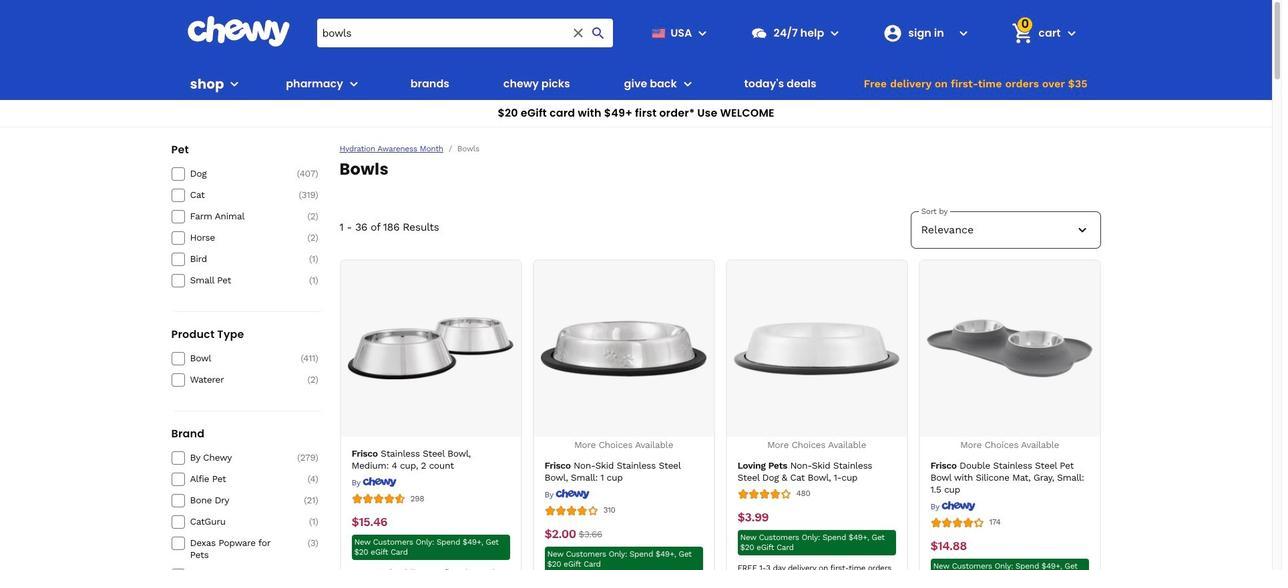 Task type: vqa. For each thing, say whether or not it's contained in the screenshot.
CHEWY image
yes



Task type: locate. For each thing, give the bounding box(es) containing it.
2 horizontal spatial chewy image
[[942, 501, 976, 512]]

site banner
[[0, 0, 1272, 128]]

chewy image
[[363, 478, 397, 488], [556, 489, 590, 500], [942, 501, 976, 512]]

frisco non-skid stainless steel bowl, small: 1 cup image
[[541, 266, 707, 432]]

Search text field
[[317, 19, 613, 47]]

help menu image
[[827, 25, 843, 41]]

0 horizontal spatial chewy image
[[363, 478, 397, 488]]

1 vertical spatial chewy image
[[556, 489, 590, 500]]

menu image up give back menu image
[[695, 25, 711, 41]]

0 horizontal spatial menu image
[[227, 76, 243, 92]]

chewy support image
[[751, 24, 768, 42]]

1 horizontal spatial chewy image
[[556, 489, 590, 500]]

frisco stainless steel bowl, medium: 4 cup, 2 count image
[[348, 266, 514, 432]]

items image
[[1011, 21, 1034, 45]]

loving pets non-skid stainless steel dog & cat bowl, 1-cup image
[[734, 266, 900, 432]]

frisco double stainless steel pet bowl with silicone mat, gray, small: 1.5 cup image
[[927, 266, 1093, 432]]

0 vertical spatial menu image
[[695, 25, 711, 41]]

menu image down chewy home image
[[227, 76, 243, 92]]

None text field
[[738, 511, 769, 525], [352, 516, 387, 530], [545, 527, 576, 542], [738, 511, 769, 525], [352, 516, 387, 530], [545, 527, 576, 542]]

menu image
[[695, 25, 711, 41], [227, 76, 243, 92]]

2 vertical spatial chewy image
[[942, 501, 976, 512]]

1 vertical spatial menu image
[[227, 76, 243, 92]]

None text field
[[579, 527, 602, 542], [931, 539, 967, 554], [579, 527, 602, 542], [931, 539, 967, 554]]

Product search field
[[317, 19, 613, 47]]

chewy home image
[[187, 16, 290, 47]]



Task type: describe. For each thing, give the bounding box(es) containing it.
chewy image for the frisco non-skid stainless steel bowl, small: 1 cup image
[[556, 489, 590, 500]]

cart menu image
[[1064, 25, 1080, 41]]

delete search image
[[571, 25, 587, 41]]

submit search image
[[591, 25, 607, 41]]

account menu image
[[956, 25, 972, 41]]

give back menu image
[[680, 76, 696, 92]]

pharmacy menu image
[[346, 76, 362, 92]]

1 horizontal spatial menu image
[[695, 25, 711, 41]]

0 vertical spatial chewy image
[[363, 478, 397, 488]]

chewy image for frisco double stainless steel pet bowl with silicone mat, gray, small: 1.5 cup
[[942, 501, 976, 512]]



